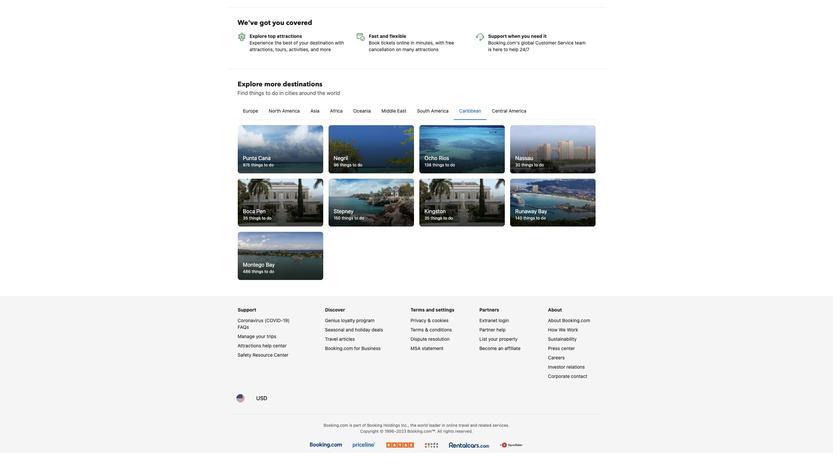 Task type: locate. For each thing, give the bounding box(es) containing it.
1 vertical spatial is
[[349, 423, 352, 428]]

do inside explore more destinations find things to do in cities around the world
[[272, 90, 278, 96]]

terms and settings
[[411, 307, 455, 313]]

and right travel
[[470, 423, 477, 428]]

to inside punta cana 975 things to do
[[264, 163, 268, 168]]

things inside boca pen 35 things to do
[[249, 216, 261, 221]]

center
[[273, 343, 287, 349], [561, 346, 575, 352]]

1 horizontal spatial america
[[431, 108, 449, 114]]

about booking.com link
[[548, 318, 590, 324]]

ocho rios image
[[419, 125, 505, 174]]

investor relations link
[[548, 365, 585, 370]]

online up rights
[[446, 423, 458, 428]]

do
[[272, 90, 278, 96], [269, 163, 274, 168], [358, 163, 362, 168], [450, 163, 455, 168], [539, 163, 544, 168], [267, 216, 272, 221], [359, 216, 364, 221], [448, 216, 453, 221], [541, 216, 546, 221], [269, 269, 274, 274]]

explore up find
[[238, 80, 263, 89]]

0 vertical spatial in
[[411, 40, 415, 46]]

0 vertical spatial the
[[275, 40, 282, 46]]

things inside explore more destinations find things to do in cities around the world
[[249, 90, 264, 96]]

bay for montego bay
[[266, 262, 275, 268]]

things down boca
[[249, 216, 261, 221]]

genius
[[325, 318, 340, 324]]

holiday
[[355, 327, 370, 333]]

2 vertical spatial help
[[263, 343, 272, 349]]

things inside "montego bay 486 things to do"
[[252, 269, 263, 274]]

of inside explore top attractions experience the best of your destination with attractions, tours, activities, and more
[[294, 40, 298, 46]]

2 with from the left
[[435, 40, 444, 46]]

& up terms & conditions
[[428, 318, 431, 324]]

do inside "montego bay 486 things to do"
[[269, 269, 274, 274]]

booking.com for business
[[325, 346, 353, 352]]

things inside nassau 30 things to do
[[522, 163, 533, 168]]

attractions inside explore top attractions experience the best of your destination with attractions, tours, activities, and more
[[277, 33, 302, 39]]

boca
[[243, 209, 255, 215]]

dispute
[[411, 337, 427, 342]]

things down rios
[[433, 163, 444, 168]]

manage your trips
[[238, 334, 276, 340]]

0 horizontal spatial of
[[294, 40, 298, 46]]

0 horizontal spatial support
[[238, 307, 256, 313]]

online up on
[[397, 40, 410, 46]]

business
[[362, 346, 381, 352]]

and inside explore top attractions experience the best of your destination with attractions, tours, activities, and more
[[311, 47, 319, 52]]

0 horizontal spatial the
[[275, 40, 282, 46]]

things down the negril
[[340, 163, 352, 168]]

attractions down 'minutes,'
[[415, 47, 439, 52]]

1 horizontal spatial of
[[362, 423, 366, 428]]

do inside negril 96 things to do
[[358, 163, 362, 168]]

the inside explore more destinations find things to do in cities around the world
[[318, 90, 325, 96]]

and down destination
[[311, 47, 319, 52]]

2 35 from the left
[[425, 216, 430, 221]]

1 vertical spatial explore
[[238, 80, 263, 89]]

cookies
[[432, 318, 449, 324]]

2 about from the top
[[548, 318, 561, 324]]

1 horizontal spatial in
[[411, 40, 415, 46]]

punta cana image
[[238, 125, 323, 174]]

0 vertical spatial you
[[272, 18, 284, 27]]

with left free
[[435, 40, 444, 46]]

support inside support when you need it booking.com's global customer service team is here to help 24/7
[[488, 33, 507, 39]]

seasonal
[[325, 327, 345, 333]]

1 vertical spatial in
[[279, 90, 284, 96]]

affiliate
[[505, 346, 521, 352]]

support for support
[[238, 307, 256, 313]]

1 horizontal spatial your
[[299, 40, 309, 46]]

ocho rios 138 things to do
[[425, 155, 455, 168]]

0 vertical spatial of
[[294, 40, 298, 46]]

2 horizontal spatial the
[[410, 423, 416, 428]]

support up coronavirus
[[238, 307, 256, 313]]

bay right "montego"
[[266, 262, 275, 268]]

2 horizontal spatial help
[[509, 47, 519, 52]]

your up attractions help center
[[256, 334, 266, 340]]

bay inside runaway bay 140 things to do
[[538, 209, 547, 215]]

1 terms from the top
[[411, 307, 425, 313]]

1 horizontal spatial bay
[[538, 209, 547, 215]]

of
[[294, 40, 298, 46], [362, 423, 366, 428]]

explore for explore more destinations
[[238, 80, 263, 89]]

0 horizontal spatial world
[[327, 90, 340, 96]]

1 horizontal spatial is
[[488, 47, 492, 52]]

1 horizontal spatial 35
[[425, 216, 430, 221]]

to down "runaway"
[[536, 216, 540, 221]]

for
[[354, 346, 360, 352]]

things inside runaway bay 140 things to do
[[523, 216, 535, 221]]

north america button
[[263, 103, 305, 120]]

services.
[[493, 423, 510, 428]]

1 america from the left
[[282, 108, 300, 114]]

statement
[[422, 346, 444, 352]]

caribbean button
[[454, 103, 487, 120]]

35 down boca
[[243, 216, 248, 221]]

become an affiliate
[[480, 346, 521, 352]]

destination
[[310, 40, 334, 46]]

1 horizontal spatial with
[[435, 40, 444, 46]]

2 vertical spatial booking.com
[[324, 423, 348, 428]]

is left part
[[349, 423, 352, 428]]

center up center
[[273, 343, 287, 349]]

priceline.com image
[[353, 443, 376, 448], [353, 443, 376, 448]]

1 vertical spatial world
[[418, 423, 428, 428]]

and inside booking.com is part of booking holdings inc., the world leader in online travel and related services. copyright © 1996–2023 booking.com™. all rights reserved.
[[470, 423, 477, 428]]

of up activities,
[[294, 40, 298, 46]]

bay right "runaway"
[[538, 209, 547, 215]]

more down destination
[[320, 47, 331, 52]]

& for terms
[[425, 327, 428, 333]]

stepney 150 things to do
[[334, 209, 364, 221]]

to right 150 at the left top
[[355, 216, 358, 221]]

1 35 from the left
[[243, 216, 248, 221]]

1 vertical spatial more
[[264, 80, 281, 89]]

1 horizontal spatial world
[[418, 423, 428, 428]]

24/7
[[520, 47, 530, 52]]

with right destination
[[335, 40, 344, 46]]

rentalcars image
[[449, 443, 489, 448], [449, 443, 489, 448]]

world up africa
[[327, 90, 340, 96]]

1 vertical spatial you
[[522, 33, 530, 39]]

to inside explore more destinations find things to do in cities around the world
[[266, 90, 271, 96]]

do inside stepney 150 things to do
[[359, 216, 364, 221]]

boca pen 35 things to do
[[243, 209, 272, 221]]

things right find
[[249, 90, 264, 96]]

0 vertical spatial help
[[509, 47, 519, 52]]

30
[[515, 163, 520, 168]]

3 america from the left
[[509, 108, 526, 114]]

booking.com for part
[[324, 423, 348, 428]]

help up list your property
[[497, 327, 506, 333]]

with
[[335, 40, 344, 46], [435, 40, 444, 46]]

1 horizontal spatial you
[[522, 33, 530, 39]]

1 vertical spatial terms
[[411, 327, 424, 333]]

articles
[[339, 337, 355, 342]]

kayak image
[[386, 443, 414, 448], [386, 443, 414, 448]]

about up about booking.com link
[[548, 307, 562, 313]]

explore for explore top attractions
[[250, 33, 267, 39]]

things down stepney
[[342, 216, 353, 221]]

2 vertical spatial in
[[442, 423, 445, 428]]

2 vertical spatial the
[[410, 423, 416, 428]]

runaway
[[515, 209, 537, 215]]

you up global
[[522, 33, 530, 39]]

in
[[411, 40, 415, 46], [279, 90, 284, 96], [442, 423, 445, 428]]

america right north
[[282, 108, 300, 114]]

we've
[[238, 18, 258, 27]]

1 vertical spatial support
[[238, 307, 256, 313]]

help inside support when you need it booking.com's global customer service team is here to help 24/7
[[509, 47, 519, 52]]

2 horizontal spatial your
[[489, 337, 498, 342]]

to right "486"
[[265, 269, 268, 274]]

help up safety resource center at the left of the page
[[263, 343, 272, 349]]

stepney image
[[328, 179, 414, 227]]

35 down kingston
[[425, 216, 430, 221]]

booking.com
[[562, 318, 590, 324], [325, 346, 353, 352], [324, 423, 348, 428]]

1 vertical spatial &
[[425, 327, 428, 333]]

0 vertical spatial online
[[397, 40, 410, 46]]

0 horizontal spatial bay
[[266, 262, 275, 268]]

& down privacy & cookies link
[[425, 327, 428, 333]]

486
[[243, 269, 251, 274]]

booking.com down travel articles
[[325, 346, 353, 352]]

you right got
[[272, 18, 284, 27]]

0 vertical spatial about
[[548, 307, 562, 313]]

attractions up best
[[277, 33, 302, 39]]

world up 'booking.com™.' at the bottom of the page
[[418, 423, 428, 428]]

to right 30
[[534, 163, 538, 168]]

opentable image
[[500, 443, 523, 448], [500, 443, 523, 448]]

top
[[268, 33, 276, 39]]

1 horizontal spatial the
[[318, 90, 325, 96]]

trips
[[267, 334, 276, 340]]

booking
[[367, 423, 382, 428]]

travel articles
[[325, 337, 355, 342]]

1 about from the top
[[548, 307, 562, 313]]

0 vertical spatial attractions
[[277, 33, 302, 39]]

help left 24/7
[[509, 47, 519, 52]]

1 horizontal spatial support
[[488, 33, 507, 39]]

to down cana
[[264, 163, 268, 168]]

is left here
[[488, 47, 492, 52]]

the up the tours,
[[275, 40, 282, 46]]

program
[[356, 318, 375, 324]]

explore inside explore top attractions experience the best of your destination with attractions, tours, activities, and more
[[250, 33, 267, 39]]

terms for terms and settings
[[411, 307, 425, 313]]

booking.com for business
[[325, 346, 381, 352]]

in left cities
[[279, 90, 284, 96]]

around
[[299, 90, 316, 96]]

montego bay image
[[238, 232, 323, 280]]

0 horizontal spatial america
[[282, 108, 300, 114]]

bay inside "montego bay 486 things to do"
[[266, 262, 275, 268]]

1 horizontal spatial help
[[497, 327, 506, 333]]

to down rios
[[445, 163, 449, 168]]

to down the pen
[[262, 216, 266, 221]]

in up many
[[411, 40, 415, 46]]

seasonal and holiday deals link
[[325, 327, 383, 333]]

0 vertical spatial is
[[488, 47, 492, 52]]

all
[[437, 429, 442, 434]]

experience
[[250, 40, 273, 46]]

online
[[397, 40, 410, 46], [446, 423, 458, 428]]

the right inc.,
[[410, 423, 416, 428]]

booking.com image
[[310, 443, 342, 448], [310, 443, 342, 448]]

kingston image
[[419, 179, 505, 227]]

flexible
[[390, 33, 406, 39]]

booking.com up work
[[562, 318, 590, 324]]

terms down privacy
[[411, 327, 424, 333]]

0 horizontal spatial online
[[397, 40, 410, 46]]

login
[[499, 318, 509, 324]]

more up north
[[264, 80, 281, 89]]

0 horizontal spatial help
[[263, 343, 272, 349]]

0 vertical spatial more
[[320, 47, 331, 52]]

to down kingston
[[443, 216, 447, 221]]

asia
[[311, 108, 320, 114]]

and
[[380, 33, 388, 39], [311, 47, 319, 52], [426, 307, 435, 313], [346, 327, 354, 333], [470, 423, 477, 428]]

genius loyalty program
[[325, 318, 375, 324]]

center down sustainability link
[[561, 346, 575, 352]]

2 horizontal spatial america
[[509, 108, 526, 114]]

things down "montego"
[[252, 269, 263, 274]]

0 vertical spatial &
[[428, 318, 431, 324]]

explore top attractions experience the best of your destination with attractions, tours, activities, and more
[[250, 33, 344, 52]]

things down punta
[[251, 163, 263, 168]]

central america
[[492, 108, 526, 114]]

coronavirus
[[238, 318, 263, 324]]

0 horizontal spatial center
[[273, 343, 287, 349]]

more inside explore top attractions experience the best of your destination with attractions, tours, activities, and more
[[320, 47, 331, 52]]

1 vertical spatial the
[[318, 90, 325, 96]]

things down kingston
[[431, 216, 442, 221]]

property
[[499, 337, 518, 342]]

0 vertical spatial explore
[[250, 33, 267, 39]]

in inside booking.com is part of booking holdings inc., the world leader in online travel and related services. copyright © 1996–2023 booking.com™. all rights reserved.
[[442, 423, 445, 428]]

1 vertical spatial booking.com
[[325, 346, 353, 352]]

booking.com left part
[[324, 423, 348, 428]]

montego
[[243, 262, 264, 268]]

0 vertical spatial world
[[327, 90, 340, 96]]

0 horizontal spatial is
[[349, 423, 352, 428]]

explore up experience at the top of page
[[250, 33, 267, 39]]

0 vertical spatial support
[[488, 33, 507, 39]]

0 horizontal spatial 35
[[243, 216, 248, 221]]

fast
[[369, 33, 379, 39]]

1 horizontal spatial online
[[446, 423, 458, 428]]

america right the south
[[431, 108, 449, 114]]

2 america from the left
[[431, 108, 449, 114]]

privacy
[[411, 318, 426, 324]]

and up privacy & cookies link
[[426, 307, 435, 313]]

©
[[380, 429, 384, 434]]

msa statement link
[[411, 346, 444, 352]]

1 horizontal spatial more
[[320, 47, 331, 52]]

support up the booking.com's
[[488, 33, 507, 39]]

to down the booking.com's
[[504, 47, 508, 52]]

press center link
[[548, 346, 575, 352]]

in up all
[[442, 423, 445, 428]]

it
[[544, 33, 547, 39]]

america right central
[[509, 108, 526, 114]]

loyalty
[[341, 318, 355, 324]]

careers link
[[548, 355, 565, 361]]

help for attractions help center
[[263, 343, 272, 349]]

with inside fast and flexible book tickets online in minutes, with free cancellation on many attractions
[[435, 40, 444, 46]]

things inside stepney 150 things to do
[[342, 216, 353, 221]]

0 horizontal spatial with
[[335, 40, 344, 46]]

oceania button
[[348, 103, 376, 120]]

attractions help center
[[238, 343, 287, 349]]

safety
[[238, 353, 251, 358]]

to inside support when you need it booking.com's global customer service team is here to help 24/7
[[504, 47, 508, 52]]

1 vertical spatial bay
[[266, 262, 275, 268]]

and up tickets
[[380, 33, 388, 39]]

to inside "montego bay 486 things to do"
[[265, 269, 268, 274]]

0 vertical spatial terms
[[411, 307, 425, 313]]

terms
[[411, 307, 425, 313], [411, 327, 424, 333]]

of right part
[[362, 423, 366, 428]]

asia button
[[305, 103, 325, 120]]

your up activities,
[[299, 40, 309, 46]]

booking.com™.
[[407, 429, 436, 434]]

1 vertical spatial attractions
[[415, 47, 439, 52]]

terms up privacy
[[411, 307, 425, 313]]

america inside button
[[431, 108, 449, 114]]

and down genius loyalty program
[[346, 327, 354, 333]]

how we work
[[548, 327, 578, 333]]

extranet login
[[480, 318, 509, 324]]

your inside explore top attractions experience the best of your destination with attractions, tours, activities, and more
[[299, 40, 309, 46]]

press
[[548, 346, 560, 352]]

1 horizontal spatial attractions
[[415, 47, 439, 52]]

negril image
[[328, 125, 414, 174]]

and inside fast and flexible book tickets online in minutes, with free cancellation on many attractions
[[380, 33, 388, 39]]

2 horizontal spatial in
[[442, 423, 445, 428]]

0 horizontal spatial you
[[272, 18, 284, 27]]

cities
[[285, 90, 298, 96]]

nassau image
[[510, 125, 596, 174]]

1 vertical spatial online
[[446, 423, 458, 428]]

central america button
[[487, 103, 532, 120]]

your down 'partner help'
[[489, 337, 498, 342]]

book
[[369, 40, 380, 46]]

2 terms from the top
[[411, 327, 424, 333]]

booking.com inside booking.com is part of booking holdings inc., the world leader in online travel and related services. copyright © 1996–2023 booking.com™. all rights reserved.
[[324, 423, 348, 428]]

0 horizontal spatial your
[[256, 334, 266, 340]]

0 horizontal spatial attractions
[[277, 33, 302, 39]]

and for terms and settings
[[426, 307, 435, 313]]

things down "runaway"
[[523, 216, 535, 221]]

1 with from the left
[[335, 40, 344, 46]]

south america button
[[412, 103, 454, 120]]

things down nassau
[[522, 163, 533, 168]]

tab list
[[238, 103, 596, 120]]

0 vertical spatial bay
[[538, 209, 547, 215]]

you inside support when you need it booking.com's global customer service team is here to help 24/7
[[522, 33, 530, 39]]

online inside fast and flexible book tickets online in minutes, with free cancellation on many attractions
[[397, 40, 410, 46]]

1 vertical spatial help
[[497, 327, 506, 333]]

1 vertical spatial of
[[362, 423, 366, 428]]

covered
[[286, 18, 312, 27]]

travel
[[325, 337, 338, 342]]

world inside booking.com is part of booking holdings inc., the world leader in online travel and related services. copyright © 1996–2023 booking.com™. all rights reserved.
[[418, 423, 428, 428]]

bay
[[538, 209, 547, 215], [266, 262, 275, 268]]

to up north
[[266, 90, 271, 96]]

about
[[548, 307, 562, 313], [548, 318, 561, 324]]

0 horizontal spatial in
[[279, 90, 284, 96]]

about up how
[[548, 318, 561, 324]]

about for about
[[548, 307, 562, 313]]

the right around
[[318, 90, 325, 96]]

leader
[[429, 423, 441, 428]]

best
[[283, 40, 292, 46]]

0 horizontal spatial more
[[264, 80, 281, 89]]

to right 96
[[353, 163, 357, 168]]

1 vertical spatial about
[[548, 318, 561, 324]]

explore inside explore more destinations find things to do in cities around the world
[[238, 80, 263, 89]]



Task type: vqa. For each thing, say whether or not it's contained in the screenshot.


Task type: describe. For each thing, give the bounding box(es) containing it.
africa button
[[325, 103, 348, 120]]

america for central america
[[509, 108, 526, 114]]

dispute resolution link
[[411, 337, 450, 342]]

investor relations
[[548, 365, 585, 370]]

sustainability link
[[548, 337, 577, 342]]

the inside explore top attractions experience the best of your destination with attractions, tours, activities, and more
[[275, 40, 282, 46]]

relations
[[567, 365, 585, 370]]

attractions inside fast and flexible book tickets online in minutes, with free cancellation on many attractions
[[415, 47, 439, 52]]

tab list containing europe
[[238, 103, 596, 120]]

customer
[[536, 40, 556, 46]]

list your property
[[480, 337, 518, 342]]

in inside explore more destinations find things to do in cities around the world
[[279, 90, 284, 96]]

138
[[425, 163, 432, 168]]

dispute resolution
[[411, 337, 450, 342]]

partner help link
[[480, 327, 506, 333]]

south america
[[417, 108, 449, 114]]

do inside ocho rios 138 things to do
[[450, 163, 455, 168]]

35 inside kingston 35 things to do
[[425, 216, 430, 221]]

north
[[269, 108, 281, 114]]

runaway bay image
[[510, 179, 596, 227]]

america for south america
[[431, 108, 449, 114]]

to inside boca pen 35 things to do
[[262, 216, 266, 221]]

(covid-
[[265, 318, 283, 324]]

corporate contact
[[548, 374, 587, 380]]

1996–2023
[[385, 429, 406, 434]]

when
[[508, 33, 520, 39]]

manage
[[238, 334, 255, 340]]

settings
[[436, 307, 455, 313]]

corporate contact link
[[548, 374, 587, 380]]

team
[[575, 40, 586, 46]]

corporate
[[548, 374, 570, 380]]

more inside explore more destinations find things to do in cities around the world
[[264, 80, 281, 89]]

do inside nassau 30 things to do
[[539, 163, 544, 168]]

fast and flexible book tickets online in minutes, with free cancellation on many attractions
[[369, 33, 454, 52]]

is inside support when you need it booking.com's global customer service team is here to help 24/7
[[488, 47, 492, 52]]

holdings
[[384, 423, 400, 428]]

middle
[[382, 108, 396, 114]]

do inside kingston 35 things to do
[[448, 216, 453, 221]]

safety resource center link
[[238, 353, 289, 358]]

minutes,
[[416, 40, 434, 46]]

96
[[334, 163, 339, 168]]

negril
[[334, 155, 348, 161]]

how we work link
[[548, 327, 578, 333]]

attractions help center link
[[238, 343, 287, 349]]

oceania
[[353, 108, 371, 114]]

kingston
[[425, 209, 446, 215]]

and for fast and flexible book tickets online in minutes, with free cancellation on many attractions
[[380, 33, 388, 39]]

to inside nassau 30 things to do
[[534, 163, 538, 168]]

need
[[531, 33, 542, 39]]

rights
[[443, 429, 454, 434]]

seasonal and holiday deals
[[325, 327, 383, 333]]

become an affiliate link
[[480, 346, 521, 352]]

cancellation
[[369, 47, 395, 52]]

extranet login link
[[480, 318, 509, 324]]

punta
[[243, 155, 257, 161]]

about booking.com
[[548, 318, 590, 324]]

contact
[[571, 374, 587, 380]]

& for privacy
[[428, 318, 431, 324]]

do inside boca pen 35 things to do
[[267, 216, 272, 221]]

your for manage your trips
[[256, 334, 266, 340]]

related
[[478, 423, 492, 428]]

booking.com's
[[488, 40, 520, 46]]

you for when
[[522, 33, 530, 39]]

sustainability
[[548, 337, 577, 342]]

about for about booking.com
[[548, 318, 561, 324]]

travel
[[459, 423, 469, 428]]

in inside fast and flexible book tickets online in minutes, with free cancellation on many attractions
[[411, 40, 415, 46]]

and for seasonal and holiday deals
[[346, 327, 354, 333]]

we've got you covered
[[238, 18, 312, 27]]

support when you need it booking.com's global customer service team is here to help 24/7
[[488, 33, 586, 52]]

safety resource center
[[238, 353, 289, 358]]

things inside ocho rios 138 things to do
[[433, 163, 444, 168]]

of inside booking.com is part of booking holdings inc., the world leader in online travel and related services. copyright © 1996–2023 booking.com™. all rights reserved.
[[362, 423, 366, 428]]

global
[[521, 40, 534, 46]]

is inside booking.com is part of booking holdings inc., the world leader in online travel and related services. copyright © 1996–2023 booking.com™. all rights reserved.
[[349, 423, 352, 428]]

to inside ocho rios 138 things to do
[[445, 163, 449, 168]]

your for list your property
[[489, 337, 498, 342]]

america for north america
[[282, 108, 300, 114]]

nassau
[[515, 155, 533, 161]]

to inside runaway bay 140 things to do
[[536, 216, 540, 221]]

middle east button
[[376, 103, 412, 120]]

attractions
[[238, 343, 261, 349]]

got
[[260, 18, 271, 27]]

agoda image
[[425, 443, 438, 448]]

to inside negril 96 things to do
[[353, 163, 357, 168]]

resource
[[253, 353, 273, 358]]

here
[[493, 47, 503, 52]]

to inside kingston 35 things to do
[[443, 216, 447, 221]]

things inside negril 96 things to do
[[340, 163, 352, 168]]

agoda image
[[425, 443, 438, 448]]

with inside explore top attractions experience the best of your destination with attractions, tours, activities, and more
[[335, 40, 344, 46]]

africa
[[330, 108, 343, 114]]

0 vertical spatial booking.com
[[562, 318, 590, 324]]

coronavirus (covid-19) faqs
[[238, 318, 290, 330]]

faqs
[[238, 325, 249, 330]]

bay for runaway bay
[[538, 209, 547, 215]]

things inside punta cana 975 things to do
[[251, 163, 263, 168]]

terms for terms & conditions
[[411, 327, 424, 333]]

1 horizontal spatial center
[[561, 346, 575, 352]]

140
[[515, 216, 522, 221]]

the inside booking.com is part of booking holdings inc., the world leader in online travel and related services. copyright © 1996–2023 booking.com™. all rights reserved.
[[410, 423, 416, 428]]

press center
[[548, 346, 575, 352]]

do inside runaway bay 140 things to do
[[541, 216, 546, 221]]

privacy & cookies
[[411, 318, 449, 324]]

you for got
[[272, 18, 284, 27]]

copyright
[[360, 429, 379, 434]]

975
[[243, 163, 250, 168]]

usd button
[[252, 391, 271, 407]]

manage your trips link
[[238, 334, 276, 340]]

online inside booking.com is part of booking holdings inc., the world leader in online travel and related services. copyright © 1996–2023 booking.com™. all rights reserved.
[[446, 423, 458, 428]]

genius loyalty program link
[[325, 318, 375, 324]]

montego bay 486 things to do
[[243, 262, 275, 274]]

do inside punta cana 975 things to do
[[269, 163, 274, 168]]

many
[[403, 47, 414, 52]]

terms & conditions
[[411, 327, 452, 333]]

world inside explore more destinations find things to do in cities around the world
[[327, 90, 340, 96]]

usd
[[256, 396, 267, 402]]

reserved.
[[455, 429, 473, 434]]

help for partner help
[[497, 327, 506, 333]]

things inside kingston 35 things to do
[[431, 216, 442, 221]]

to inside stepney 150 things to do
[[355, 216, 358, 221]]

35 inside boca pen 35 things to do
[[243, 216, 248, 221]]

boca pen image
[[238, 179, 323, 227]]

support for support when you need it booking.com's global customer service team is here to help 24/7
[[488, 33, 507, 39]]

msa
[[411, 346, 421, 352]]

nassau 30 things to do
[[515, 155, 544, 168]]



